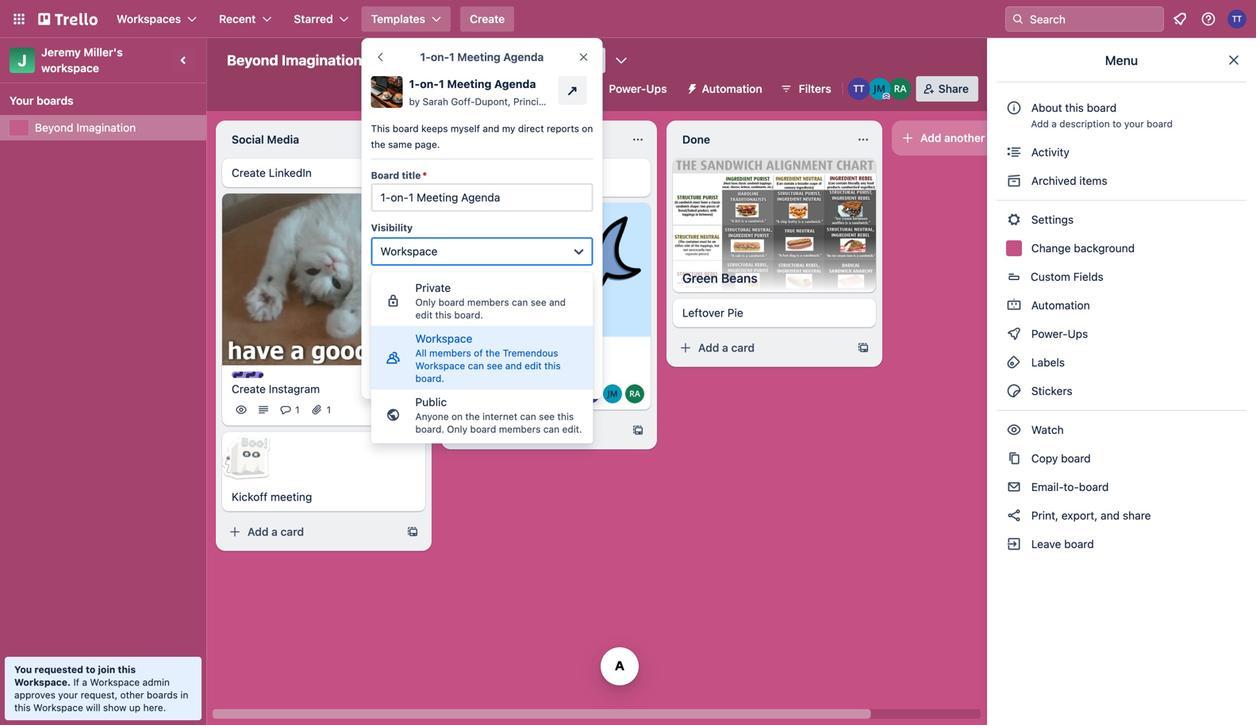 Task type: vqa. For each thing, say whether or not it's contained in the screenshot.
template board image on the top
no



Task type: describe. For each thing, give the bounding box(es) containing it.
sm image for power-ups
[[1007, 326, 1022, 342]]

beyond imagination link
[[35, 120, 197, 136]]

of
[[474, 348, 483, 359]]

create from template… image
[[857, 342, 870, 355]]

can inside workspace all members of the tremendous workspace can see and edit this board.
[[468, 360, 484, 372]]

add for done
[[699, 341, 720, 355]]

Doing text field
[[448, 127, 622, 152]]

this inside the private only board members can see and edit this board.
[[435, 310, 452, 321]]

1 vertical spatial beyond
[[35, 121, 73, 134]]

private only board members can see and edit this board.
[[416, 281, 566, 321]]

meeting
[[271, 491, 312, 504]]

board. inside workspace all members of the tremendous workspace can see and edit this board.
[[416, 373, 444, 384]]

sm image for automation
[[1007, 298, 1022, 314]]

here.
[[143, 703, 166, 714]]

list
[[988, 131, 1004, 144]]

new
[[391, 318, 412, 331]]

0 vertical spatial terry turtle (terryturtle) image
[[1228, 10, 1247, 29]]

1 vertical spatial power-
[[1032, 327, 1068, 341]]

ups inside power-ups button
[[646, 82, 667, 95]]

to-
[[1064, 481, 1080, 494]]

a for social media
[[272, 526, 278, 539]]

sm image for labels
[[1007, 355, 1022, 371]]

print,
[[1032, 509, 1059, 522]]

add left another
[[921, 131, 942, 144]]

1 up 1-on-1 meeting agenda link
[[449, 50, 455, 64]]

a for doing
[[497, 424, 503, 437]]

1 horizontal spatial automation
[[1029, 299, 1091, 312]]

members inside workspace all members of the tremendous workspace can see and edit this board.
[[430, 348, 471, 359]]

this inside about this board add a description to your board
[[1066, 101, 1084, 114]]

board inside this board keeps myself and my direct reports on the same page.
[[393, 123, 419, 134]]

add for social media
[[248, 526, 269, 539]]

done
[[683, 133, 711, 146]]

sm image for activity
[[1007, 144, 1022, 160]]

and inside workspace all members of the tremendous workspace can see and edit this board.
[[505, 360, 522, 372]]

0 horizontal spatial terry turtle (terryturtle) image
[[378, 401, 397, 420]]

watch
[[1029, 424, 1067, 437]]

direct
[[518, 123, 544, 134]]

copy board link
[[997, 446, 1247, 472]]

settings link
[[997, 207, 1247, 233]]

sarah
[[423, 96, 449, 107]]

Search field
[[1025, 7, 1164, 31]]

see inside workspace all members of the tremendous workspace can see and edit this board.
[[487, 360, 503, 372]]

leftover
[[683, 307, 725, 320]]

back to home image
[[38, 6, 98, 32]]

workspaces
[[117, 12, 181, 25]]

fields
[[1074, 270, 1104, 283]]

visible
[[492, 54, 526, 67]]

0 horizontal spatial terry turtle (terryturtle) image
[[581, 385, 600, 404]]

to inside activity and members will not be copied to the new board.
[[578, 302, 589, 315]]

workspace up all
[[416, 332, 473, 345]]

description
[[1060, 118, 1110, 129]]

media
[[267, 133, 299, 146]]

only inside public anyone on the internet can see this board. only board members can edit.
[[447, 424, 468, 435]]

board. inside activity and members will not be copied to the new board.
[[415, 318, 448, 331]]

by
[[409, 96, 420, 107]]

compliment the chef
[[457, 345, 566, 358]]

same
[[388, 139, 412, 150]]

export,
[[1062, 509, 1098, 522]]

will inside activity and members will not be copied to the new board.
[[485, 302, 502, 315]]

recent button
[[210, 6, 281, 32]]

menu
[[1106, 53, 1139, 68]]

create down the color: purple, title: none "image"
[[232, 383, 266, 396]]

this board keeps myself and my direct reports on the same page.
[[371, 123, 593, 150]]

compliment
[[457, 345, 519, 358]]

1- for 1-on-1 meeting agenda
[[420, 50, 431, 64]]

workspace down visibility
[[381, 245, 438, 258]]

add a card button for social media
[[222, 520, 400, 545]]

add a card button for done
[[673, 336, 851, 361]]

see inside the private only board members can see and edit this board.
[[531, 297, 547, 308]]

create down 'compliment' at the left of the page
[[465, 358, 500, 371]]

templates button
[[362, 6, 451, 32]]

board title *
[[371, 170, 427, 181]]

your boards with 1 items element
[[10, 91, 189, 110]]

this
[[371, 123, 390, 134]]

31
[[519, 366, 529, 377]]

workspace all members of the tremendous workspace can see and edit this board.
[[416, 332, 561, 384]]

create from template… image for doing
[[632, 424, 645, 437]]

meeting for 1-on-1 meeting agenda
[[458, 50, 501, 64]]

the up 31
[[522, 345, 539, 358]]

Social Media text field
[[222, 127, 397, 152]]

workspace navigation collapse icon image
[[173, 49, 195, 71]]

automation button
[[680, 76, 772, 102]]

and inside activity and members will not be copied to the new board.
[[412, 302, 431, 315]]

green beans link
[[673, 264, 876, 293]]

your inside the if a workspace admin approves your request, other boards in this workspace will show up here.
[[58, 690, 78, 701]]

can left 'edit.'
[[544, 424, 560, 435]]

create down social
[[232, 166, 266, 179]]

create inside primary element
[[470, 12, 505, 25]]

change background
[[1029, 242, 1135, 255]]

all
[[416, 348, 427, 359]]

recent
[[219, 12, 256, 25]]

and inside the private only board members can see and edit this board.
[[549, 297, 566, 308]]

up
[[129, 703, 141, 714]]

see inside public anyone on the internet can see this board. only board members can edit.
[[539, 411, 555, 422]]

labels
[[1029, 356, 1065, 369]]

1 vertical spatial create button
[[371, 352, 593, 377]]

edit.
[[562, 424, 582, 435]]

the inside public anyone on the internet can see this board. only board members can edit.
[[466, 411, 480, 422]]

add a card for doing
[[473, 424, 530, 437]]

page.
[[415, 139, 440, 150]]

Board name text field
[[219, 48, 370, 73]]

a inside the if a workspace admin approves your request, other boards in this workspace will show up here.
[[82, 677, 87, 688]]

custom fields
[[1031, 270, 1104, 283]]

primary element
[[0, 0, 1257, 38]]

leave board link
[[997, 532, 1247, 557]]

a for done
[[723, 341, 729, 355]]

1- for 1-on-1 meeting agenda by sarah goff-dupont, principal writer @ atlassian
[[409, 77, 420, 90]]

power-ups inside button
[[609, 82, 667, 95]]

activity link
[[997, 140, 1247, 165]]

board up "activity" link
[[1147, 118, 1173, 129]]

jeremy miller (jeremymiller198) image for terry turtle (terryturtle) icon to the left
[[400, 401, 419, 420]]

another
[[945, 131, 985, 144]]

jeremy miller (jeremymiller198) image for the top terry turtle (terryturtle) icon
[[869, 78, 891, 100]]

workspace down join
[[90, 677, 140, 688]]

beyond imagination inside beyond imagination link
[[35, 121, 136, 134]]

create from template… image for social media
[[406, 526, 419, 539]]

principal
[[514, 96, 552, 107]]

join
[[98, 664, 115, 676]]

atlassian
[[597, 96, 637, 107]]

thinking
[[457, 176, 501, 189]]

create linkedin
[[232, 166, 312, 179]]

dec 31
[[499, 366, 529, 377]]

kickoff
[[232, 491, 268, 504]]

automation inside button
[[702, 82, 763, 95]]

your inside about this board add a description to your board
[[1125, 118, 1145, 129]]

keep
[[397, 280, 422, 293]]

beyond imagination inside beyond imagination text field
[[227, 52, 362, 69]]

miller's
[[84, 46, 123, 59]]

can right the internet
[[520, 411, 536, 422]]

my
[[502, 123, 516, 134]]

show
[[103, 703, 127, 714]]

you requested to join this workspace.
[[14, 664, 136, 688]]

starred button
[[284, 6, 359, 32]]

pete ghost image
[[221, 432, 272, 483]]

add a card for done
[[699, 341, 755, 355]]

create instagram link
[[232, 382, 416, 397]]

private
[[416, 281, 451, 295]]

keep cards
[[397, 280, 454, 293]]

requested
[[34, 664, 83, 676]]

tremendous
[[503, 348, 559, 359]]

star or unstar board image
[[380, 54, 392, 67]]

card for done
[[732, 341, 755, 355]]

request,
[[81, 690, 118, 701]]

board link
[[538, 48, 606, 73]]

add a card for social media
[[248, 526, 304, 539]]

board inside the private only board members can see and edit this board.
[[439, 297, 465, 308]]

power- inside button
[[609, 82, 646, 95]]

watch link
[[997, 418, 1247, 443]]

the inside workspace all members of the tremendous workspace can see and edit this board.
[[486, 348, 500, 359]]

green beans
[[683, 271, 758, 286]]

workspace inside workspace visible "button"
[[431, 54, 489, 67]]

workspace visible button
[[402, 48, 535, 73]]

goff-
[[451, 96, 475, 107]]

title
[[402, 170, 421, 181]]

ups inside power-ups link
[[1068, 327, 1089, 341]]

your boards
[[10, 94, 74, 107]]

workspace visible
[[431, 54, 526, 67]]



Task type: locate. For each thing, give the bounding box(es) containing it.
add down the internet
[[473, 424, 494, 437]]

automation up done text box
[[702, 82, 763, 95]]

admin
[[143, 677, 170, 688]]

jeremy
[[41, 46, 81, 59]]

board. right new
[[415, 318, 448, 331]]

1 down instagram
[[295, 405, 300, 416]]

0 horizontal spatial power-ups
[[609, 82, 667, 95]]

members down the internet
[[499, 424, 541, 435]]

members inside public anyone on the internet can see this board. only board members can edit.
[[499, 424, 541, 435]]

starred
[[294, 12, 333, 25]]

card down meeting
[[281, 526, 304, 539]]

edit inside workspace all members of the tremendous workspace can see and edit this board.
[[525, 360, 542, 372]]

1 horizontal spatial activity
[[1029, 146, 1070, 159]]

0 vertical spatial board
[[565, 54, 596, 67]]

4
[[556, 366, 562, 377]]

the left the internet
[[466, 411, 480, 422]]

background
[[1074, 242, 1135, 255]]

1 horizontal spatial beyond
[[227, 52, 278, 69]]

power- up atlassian at the top of page
[[609, 82, 646, 95]]

2 vertical spatial add a card button
[[222, 520, 400, 545]]

boards down admin
[[147, 690, 178, 701]]

this up description
[[1066, 101, 1084, 114]]

imagination inside text field
[[282, 52, 362, 69]]

sm image inside watch link
[[1007, 422, 1022, 438]]

Dec 31 checkbox
[[479, 362, 534, 381]]

this inside workspace all members of the tremendous workspace can see and edit this board.
[[545, 360, 561, 372]]

this right join
[[118, 664, 136, 676]]

be
[[525, 302, 538, 315]]

1 sm image from the top
[[1007, 326, 1022, 342]]

1 horizontal spatial imagination
[[282, 52, 362, 69]]

change
[[1032, 242, 1071, 255]]

0 horizontal spatial card
[[281, 526, 304, 539]]

copied
[[541, 302, 575, 315]]

and right be
[[549, 297, 566, 308]]

board up the to-
[[1061, 452, 1091, 465]]

add down the about
[[1032, 118, 1049, 129]]

the left new
[[371, 318, 388, 331]]

1 vertical spatial create from template… image
[[406, 526, 419, 539]]

1 vertical spatial on
[[452, 411, 463, 422]]

1 horizontal spatial jeremy miller (jeremymiller198) image
[[869, 78, 891, 100]]

1 vertical spatial add a card
[[473, 424, 530, 437]]

edit
[[416, 310, 433, 321], [525, 360, 542, 372]]

stickers link
[[997, 379, 1247, 404]]

print, export, and share
[[1029, 509, 1152, 522]]

ruby anderson (rubyanderson7) image
[[890, 78, 912, 100]]

None text field
[[371, 183, 593, 212]]

sm image inside settings link
[[1007, 212, 1022, 228]]

sm image inside "activity" link
[[1007, 144, 1022, 160]]

filters
[[799, 82, 832, 95]]

board for board title *
[[371, 170, 399, 181]]

this inside public anyone on the internet can see this board. only board members can edit.
[[558, 411, 574, 422]]

ruby anderson (rubyanderson7) image
[[626, 385, 645, 404]]

0 vertical spatial add a card
[[699, 341, 755, 355]]

instagram
[[269, 383, 320, 396]]

sm image for watch
[[1007, 422, 1022, 438]]

create button inside primary element
[[460, 6, 515, 32]]

card for doing
[[506, 424, 530, 437]]

beyond imagination down your boards with 1 items element
[[35, 121, 136, 134]]

create up the 1-on-1 meeting agenda on the top
[[470, 12, 505, 25]]

1 vertical spatial card
[[506, 424, 530, 437]]

can left copied
[[512, 297, 528, 308]]

board. down anyone
[[416, 424, 444, 435]]

board down export,
[[1065, 538, 1095, 551]]

0 vertical spatial boards
[[37, 94, 74, 107]]

board. inside public anyone on the internet can see this board. only board members can edit.
[[416, 424, 444, 435]]

1 horizontal spatial on
[[582, 123, 593, 134]]

boards inside the if a workspace admin approves your request, other boards in this workspace will show up here.
[[147, 690, 178, 701]]

board left title
[[371, 170, 399, 181]]

1 horizontal spatial edit
[[525, 360, 542, 372]]

1 horizontal spatial boards
[[147, 690, 178, 701]]

this down chef
[[545, 360, 561, 372]]

to left join
[[86, 664, 96, 676]]

a down the pie
[[723, 341, 729, 355]]

agenda
[[504, 50, 544, 64], [495, 77, 536, 90]]

agenda for 1-on-1 meeting agenda by sarah goff-dupont, principal writer @ atlassian
[[495, 77, 536, 90]]

2 vertical spatial to
[[86, 664, 96, 676]]

meeting for 1-on-1 meeting agenda by sarah goff-dupont, principal writer @ atlassian
[[447, 77, 492, 90]]

power-ups up atlassian at the top of page
[[609, 82, 667, 95]]

0 vertical spatial power-
[[609, 82, 646, 95]]

0 horizontal spatial edit
[[416, 310, 433, 321]]

only inside the private only board members can see and edit this board.
[[416, 297, 436, 308]]

dec
[[499, 366, 516, 377]]

card for social media
[[281, 526, 304, 539]]

0 vertical spatial meeting
[[458, 50, 501, 64]]

workspaces button
[[107, 6, 206, 32]]

copy board
[[1029, 452, 1091, 465]]

0 horizontal spatial add a card
[[248, 526, 304, 539]]

1 down create instagram link
[[327, 405, 331, 416]]

add a card down kickoff meeting
[[248, 526, 304, 539]]

@
[[585, 96, 594, 107]]

1 vertical spatial ups
[[1068, 327, 1089, 341]]

1 vertical spatial jeremy miller (jeremymiller198) image
[[400, 401, 419, 420]]

a down kickoff meeting
[[272, 526, 278, 539]]

activity for activity
[[1029, 146, 1070, 159]]

card down the internet
[[506, 424, 530, 437]]

board up print, export, and share
[[1080, 481, 1109, 494]]

a right if
[[82, 677, 87, 688]]

custom
[[1031, 270, 1071, 283]]

agenda down visible
[[495, 77, 536, 90]]

leftover pie link
[[683, 305, 867, 321]]

board
[[1087, 101, 1117, 114], [1147, 118, 1173, 129], [393, 123, 419, 134], [439, 297, 465, 308], [470, 424, 496, 435], [1061, 452, 1091, 465], [1080, 481, 1109, 494], [1065, 538, 1095, 551]]

4 sm image from the top
[[1007, 479, 1022, 495]]

agenda for 1-on-1 meeting agenda
[[504, 50, 544, 64]]

will left the not
[[485, 302, 502, 315]]

only down keep cards
[[416, 297, 436, 308]]

5 sm image from the top
[[1007, 508, 1022, 524]]

1 vertical spatial board
[[371, 170, 399, 181]]

filters button
[[775, 76, 836, 102]]

1 vertical spatial add a card button
[[448, 418, 626, 443]]

archived
[[1032, 174, 1077, 187]]

meeting inside 1-on-1 meeting agenda by sarah goff-dupont, principal writer @ atlassian
[[447, 77, 492, 90]]

board down cards
[[439, 297, 465, 308]]

board up same
[[393, 123, 419, 134]]

0 vertical spatial power-ups
[[609, 82, 667, 95]]

share
[[1123, 509, 1152, 522]]

terry turtle (terryturtle) image
[[1228, 10, 1247, 29], [581, 385, 600, 404]]

0 horizontal spatial automation
[[702, 82, 763, 95]]

on- inside 1-on-1 meeting agenda by sarah goff-dupont, principal writer @ atlassian
[[420, 77, 439, 90]]

power-ups up labels
[[1029, 327, 1092, 341]]

thinking link
[[457, 175, 641, 191]]

0 vertical spatial on
[[582, 123, 593, 134]]

this inside the if a workspace admin approves your request, other boards in this workspace will show up here.
[[14, 703, 31, 714]]

customize views image
[[614, 52, 630, 68]]

kickoff meeting
[[232, 491, 312, 504]]

0 vertical spatial see
[[531, 297, 547, 308]]

and left my on the top
[[483, 123, 500, 134]]

activity inside activity and members will not be copied to the new board.
[[371, 302, 409, 315]]

1 horizontal spatial power-
[[1032, 327, 1068, 341]]

workspace.
[[14, 677, 71, 688]]

0 horizontal spatial power-
[[609, 82, 646, 95]]

this up 'edit.'
[[558, 411, 574, 422]]

0 vertical spatial activity
[[1029, 146, 1070, 159]]

sm image inside stickers link
[[1007, 383, 1022, 399]]

1 vertical spatial activity
[[371, 302, 409, 315]]

create from template… image
[[632, 424, 645, 437], [406, 526, 419, 539]]

public anyone on the internet can see this board. only board members can edit.
[[416, 396, 582, 435]]

1 vertical spatial only
[[447, 424, 468, 435]]

create instagram
[[232, 383, 320, 396]]

edit down the tremendous
[[525, 360, 542, 372]]

2 horizontal spatial card
[[732, 341, 755, 355]]

keeps
[[422, 123, 448, 134]]

jeremy miller (jeremymiller198) image right filters in the top right of the page
[[869, 78, 891, 100]]

approves
[[14, 690, 56, 701]]

sm image for email-to-board
[[1007, 479, 1022, 495]]

0 horizontal spatial board
[[371, 170, 399, 181]]

sm image inside email-to-board link
[[1007, 479, 1022, 495]]

0 vertical spatial jeremy miller (jeremymiller198) image
[[869, 78, 891, 100]]

your down if
[[58, 690, 78, 701]]

jeremy miller's workspace
[[41, 46, 126, 75]]

templates
[[371, 12, 426, 25]]

0 vertical spatial only
[[416, 297, 436, 308]]

workspace down approves
[[33, 703, 83, 714]]

1 vertical spatial imagination
[[76, 121, 136, 134]]

1 vertical spatial power-ups
[[1029, 327, 1092, 341]]

and down compliment the chef
[[505, 360, 522, 372]]

1-
[[420, 50, 431, 64], [409, 77, 420, 90]]

boards
[[37, 94, 74, 107], [147, 690, 178, 701]]

1 horizontal spatial ups
[[1068, 327, 1089, 341]]

0 horizontal spatial jeremy miller (jeremymiller198) image
[[400, 401, 419, 420]]

pie
[[728, 307, 744, 320]]

edit inside the private only board members can see and edit this board.
[[416, 310, 433, 321]]

0 vertical spatial beyond
[[227, 52, 278, 69]]

2 horizontal spatial add a card button
[[673, 336, 851, 361]]

power- up labels
[[1032, 327, 1068, 341]]

this down cards
[[435, 310, 452, 321]]

add a card down the internet
[[473, 424, 530, 437]]

activity for activity and members will not be copied to the new board.
[[371, 302, 409, 315]]

search image
[[1012, 13, 1025, 25]]

1 horizontal spatial board
[[565, 54, 596, 67]]

archived items
[[1029, 174, 1108, 187]]

items
[[1080, 174, 1108, 187]]

on inside public anyone on the internet can see this board. only board members can edit.
[[452, 411, 463, 422]]

a down the about
[[1052, 118, 1057, 129]]

add for doing
[[473, 424, 494, 437]]

Done text field
[[673, 127, 848, 152]]

jeremy miller (jeremymiller198) image down all
[[400, 401, 419, 420]]

add down leftover pie
[[699, 341, 720, 355]]

workspace up 1-on-1 meeting agenda link
[[431, 54, 489, 67]]

0 vertical spatial on-
[[431, 50, 449, 64]]

0 vertical spatial card
[[732, 341, 755, 355]]

leave
[[1032, 538, 1062, 551]]

1 horizontal spatial card
[[506, 424, 530, 437]]

terry turtle (terryturtle) image left this member is an admin of this board. icon
[[848, 78, 871, 100]]

1 vertical spatial will
[[86, 703, 100, 714]]

0 vertical spatial edit
[[416, 310, 433, 321]]

a inside about this board add a description to your board
[[1052, 118, 1057, 129]]

color: purple, title: none image
[[232, 372, 264, 378]]

return to previous screen image
[[374, 51, 387, 64]]

on-
[[431, 50, 449, 64], [420, 77, 439, 90]]

workspace down all
[[416, 360, 465, 372]]

members inside the private only board members can see and edit this board.
[[468, 297, 509, 308]]

and left share
[[1101, 509, 1120, 522]]

doing
[[457, 133, 489, 146]]

6 sm image from the top
[[1007, 537, 1022, 553]]

2 vertical spatial add a card
[[248, 526, 304, 539]]

1- right star or unstar board image
[[420, 50, 431, 64]]

1 vertical spatial automation
[[1029, 299, 1091, 312]]

only down anyone
[[447, 424, 468, 435]]

0 vertical spatial automation
[[702, 82, 763, 95]]

2 vertical spatial see
[[539, 411, 555, 422]]

boards right the your
[[37, 94, 74, 107]]

0 vertical spatial add a card button
[[673, 336, 851, 361]]

0 horizontal spatial create from template… image
[[406, 526, 419, 539]]

see
[[531, 297, 547, 308], [487, 360, 503, 372], [539, 411, 555, 422]]

on- for 1-on-1 meeting agenda by sarah goff-dupont, principal writer @ atlassian
[[420, 77, 439, 90]]

members left be
[[468, 297, 509, 308]]

board. up of
[[454, 310, 483, 321]]

and inside this board keeps myself and my direct reports on the same page.
[[483, 123, 500, 134]]

the right of
[[486, 348, 500, 359]]

0 horizontal spatial imagination
[[76, 121, 136, 134]]

email-
[[1032, 481, 1064, 494]]

to up "activity" link
[[1113, 118, 1122, 129]]

edit right new
[[416, 310, 433, 321]]

terry turtle (terryturtle) image
[[848, 78, 871, 100], [378, 401, 397, 420]]

beyond inside text field
[[227, 52, 278, 69]]

this member is an admin of this board. image
[[883, 93, 890, 100]]

sm image inside print, export, and share link
[[1007, 508, 1022, 524]]

1 horizontal spatial add a card
[[473, 424, 530, 437]]

board. inside the private only board members can see and edit this board.
[[454, 310, 483, 321]]

0 vertical spatial 1-
[[420, 50, 431, 64]]

print, export, and share link
[[997, 503, 1247, 529]]

add inside about this board add a description to your board
[[1032, 118, 1049, 129]]

chef
[[542, 345, 566, 358]]

board. up public
[[416, 373, 444, 384]]

0 horizontal spatial add a card button
[[222, 520, 400, 545]]

1- up by
[[409, 77, 420, 90]]

0 horizontal spatial your
[[58, 690, 78, 701]]

0 horizontal spatial only
[[416, 297, 436, 308]]

this
[[1066, 101, 1084, 114], [435, 310, 452, 321], [545, 360, 561, 372], [558, 411, 574, 422], [118, 664, 136, 676], [14, 703, 31, 714]]

sm image for leave board
[[1007, 537, 1022, 553]]

1 horizontal spatial create from template… image
[[632, 424, 645, 437]]

1 horizontal spatial power-ups
[[1029, 327, 1092, 341]]

to right copied
[[578, 302, 589, 315]]

1 vertical spatial meeting
[[447, 77, 492, 90]]

add down 'kickoff' at the left bottom
[[248, 526, 269, 539]]

a down the internet
[[497, 424, 503, 437]]

reports
[[547, 123, 579, 134]]

workspace
[[41, 62, 99, 75]]

your up "activity" link
[[1125, 118, 1145, 129]]

1 horizontal spatial will
[[485, 302, 502, 315]]

sm image inside automation button
[[680, 76, 702, 98]]

see right the internet
[[539, 411, 555, 422]]

sm image
[[680, 76, 702, 98], [1007, 144, 1022, 160], [1007, 173, 1022, 189], [1007, 212, 1022, 228], [1007, 298, 1022, 314], [1007, 355, 1022, 371], [1007, 451, 1022, 467]]

0 horizontal spatial to
[[86, 664, 96, 676]]

add a card button down kickoff meeting link on the bottom left of page
[[222, 520, 400, 545]]

will inside the if a workspace admin approves your request, other boards in this workspace will show up here.
[[86, 703, 100, 714]]

sm image inside labels 'link'
[[1007, 355, 1022, 371]]

automation down custom fields
[[1029, 299, 1091, 312]]

open information menu image
[[1201, 11, 1217, 27]]

1 right 4
[[589, 366, 594, 377]]

your
[[10, 94, 34, 107]]

0 horizontal spatial activity
[[371, 302, 409, 315]]

not
[[505, 302, 522, 315]]

j
[[18, 51, 27, 69]]

to
[[1113, 118, 1122, 129], [578, 302, 589, 315], [86, 664, 96, 676]]

2 horizontal spatial to
[[1113, 118, 1122, 129]]

meeting up 1-on-1 meeting agenda link
[[458, 50, 501, 64]]

sm image for copy board
[[1007, 451, 1022, 467]]

1 vertical spatial on-
[[420, 77, 439, 90]]

board down the internet
[[470, 424, 496, 435]]

3 sm image from the top
[[1007, 422, 1022, 438]]

1 vertical spatial your
[[58, 690, 78, 701]]

can inside the private only board members can see and edit this board.
[[512, 297, 528, 308]]

sm image for stickers
[[1007, 383, 1022, 399]]

sm image inside archived items link
[[1007, 173, 1022, 189]]

terry turtle (terryturtle) image right open information menu image at the top right
[[1228, 10, 1247, 29]]

sm image inside power-ups link
[[1007, 326, 1022, 342]]

if
[[73, 677, 79, 688]]

the down this
[[371, 139, 386, 150]]

terry turtle (terryturtle) image left jeremy miller (jeremymiller198) image
[[581, 385, 600, 404]]

1 horizontal spatial terry turtle (terryturtle) image
[[1228, 10, 1247, 29]]

0 vertical spatial create button
[[460, 6, 515, 32]]

to inside "you requested to join this workspace."
[[86, 664, 96, 676]]

add a card down the pie
[[699, 341, 755, 355]]

board left customize views image
[[565, 54, 596, 67]]

0 horizontal spatial boards
[[37, 94, 74, 107]]

1 vertical spatial beyond imagination
[[35, 121, 136, 134]]

activity and members will not be copied to the new board.
[[371, 302, 589, 331]]

1 vertical spatial 1-
[[409, 77, 420, 90]]

activity up new
[[371, 302, 409, 315]]

0 vertical spatial imagination
[[282, 52, 362, 69]]

imagination
[[282, 52, 362, 69], [76, 121, 136, 134]]

sm image for settings
[[1007, 212, 1022, 228]]

1 horizontal spatial add a card button
[[448, 418, 626, 443]]

workspace
[[431, 54, 489, 67], [381, 245, 438, 258], [416, 332, 473, 345], [416, 360, 465, 372], [90, 677, 140, 688], [33, 703, 83, 714]]

sm image for print, export, and share
[[1007, 508, 1022, 524]]

beyond down the your boards
[[35, 121, 73, 134]]

this inside "you requested to join this workspace."
[[118, 664, 136, 676]]

1 horizontal spatial only
[[447, 424, 468, 435]]

1 vertical spatial agenda
[[495, 77, 536, 90]]

add
[[1032, 118, 1049, 129], [921, 131, 942, 144], [699, 341, 720, 355], [473, 424, 494, 437], [248, 526, 269, 539]]

0 vertical spatial ups
[[646, 82, 667, 95]]

will
[[485, 302, 502, 315], [86, 703, 100, 714]]

close popover image
[[578, 51, 590, 64]]

sm image inside leave board link
[[1007, 537, 1022, 553]]

on right reports
[[582, 123, 593, 134]]

sm image inside copy board link
[[1007, 451, 1022, 467]]

add another list button
[[892, 121, 1108, 156]]

board inside public anyone on the internet can see this board. only board members can edit.
[[470, 424, 496, 435]]

public
[[416, 396, 447, 409]]

beyond
[[227, 52, 278, 69], [35, 121, 73, 134]]

0 vertical spatial will
[[485, 302, 502, 315]]

jeremy miller (jeremymiller198) image
[[603, 385, 622, 404]]

compliment the chef link
[[457, 343, 641, 359]]

2 sm image from the top
[[1007, 383, 1022, 399]]

2 horizontal spatial add a card
[[699, 341, 755, 355]]

custom fields button
[[997, 264, 1247, 290]]

members inside activity and members will not be copied to the new board.
[[434, 302, 482, 315]]

on- for 1-on-1 meeting agenda
[[431, 50, 449, 64]]

cards
[[425, 280, 454, 293]]

beans
[[722, 271, 758, 286]]

activity
[[1029, 146, 1070, 159], [371, 302, 409, 315]]

and down keep cards
[[412, 302, 431, 315]]

0 vertical spatial terry turtle (terryturtle) image
[[848, 78, 871, 100]]

visibility
[[371, 222, 413, 233]]

add a card button down 31
[[448, 418, 626, 443]]

the inside this board keeps myself and my direct reports on the same page.
[[371, 139, 386, 150]]

0 notifications image
[[1171, 10, 1190, 29]]

add a card button for doing
[[448, 418, 626, 443]]

board for board
[[565, 54, 596, 67]]

on inside this board keeps myself and my direct reports on the same page.
[[582, 123, 593, 134]]

only
[[416, 297, 436, 308], [447, 424, 468, 435]]

imagination down "starred" popup button
[[282, 52, 362, 69]]

1 vertical spatial to
[[578, 302, 589, 315]]

0 vertical spatial your
[[1125, 118, 1145, 129]]

sm image for archived items
[[1007, 173, 1022, 189]]

sm image inside automation link
[[1007, 298, 1022, 314]]

in
[[180, 690, 188, 701]]

1- inside 1-on-1 meeting agenda by sarah goff-dupont, principal writer @ atlassian
[[409, 77, 420, 90]]

imagination down your boards with 1 items element
[[76, 121, 136, 134]]

to inside about this board add a description to your board
[[1113, 118, 1122, 129]]

create linkedin link
[[232, 165, 416, 181]]

leave board
[[1029, 538, 1095, 551]]

add a card button down the leftover pie 'link'
[[673, 336, 851, 361]]

linkedin
[[269, 166, 312, 179]]

0 vertical spatial to
[[1113, 118, 1122, 129]]

will down request,
[[86, 703, 100, 714]]

board up description
[[1087, 101, 1117, 114]]

0 horizontal spatial will
[[86, 703, 100, 714]]

0 vertical spatial create from template… image
[[632, 424, 645, 437]]

sm image
[[1007, 326, 1022, 342], [1007, 383, 1022, 399], [1007, 422, 1022, 438], [1007, 479, 1022, 495], [1007, 508, 1022, 524], [1007, 537, 1022, 553]]

1 inside 1-on-1 meeting agenda by sarah goff-dupont, principal writer @ atlassian
[[439, 77, 445, 90]]

0 vertical spatial agenda
[[504, 50, 544, 64]]

jeremy miller (jeremymiller198) image
[[869, 78, 891, 100], [400, 401, 419, 420]]

a
[[1052, 118, 1057, 129], [723, 341, 729, 355], [497, 424, 503, 437], [272, 526, 278, 539], [82, 677, 87, 688]]

activity up the 'archived'
[[1029, 146, 1070, 159]]

agenda inside 1-on-1 meeting agenda by sarah goff-dupont, principal writer @ atlassian
[[495, 77, 536, 90]]

0 horizontal spatial beyond
[[35, 121, 73, 134]]

see right the not
[[531, 297, 547, 308]]

0 horizontal spatial beyond imagination
[[35, 121, 136, 134]]

add another list
[[921, 131, 1004, 144]]

1 vertical spatial terry turtle (terryturtle) image
[[581, 385, 600, 404]]

see down 'compliment' at the left of the page
[[487, 360, 503, 372]]

beyond imagination
[[227, 52, 362, 69], [35, 121, 136, 134]]

1 vertical spatial edit
[[525, 360, 542, 372]]

the inside activity and members will not be copied to the new board.
[[371, 318, 388, 331]]

terry turtle (terryturtle) image left public
[[378, 401, 397, 420]]



